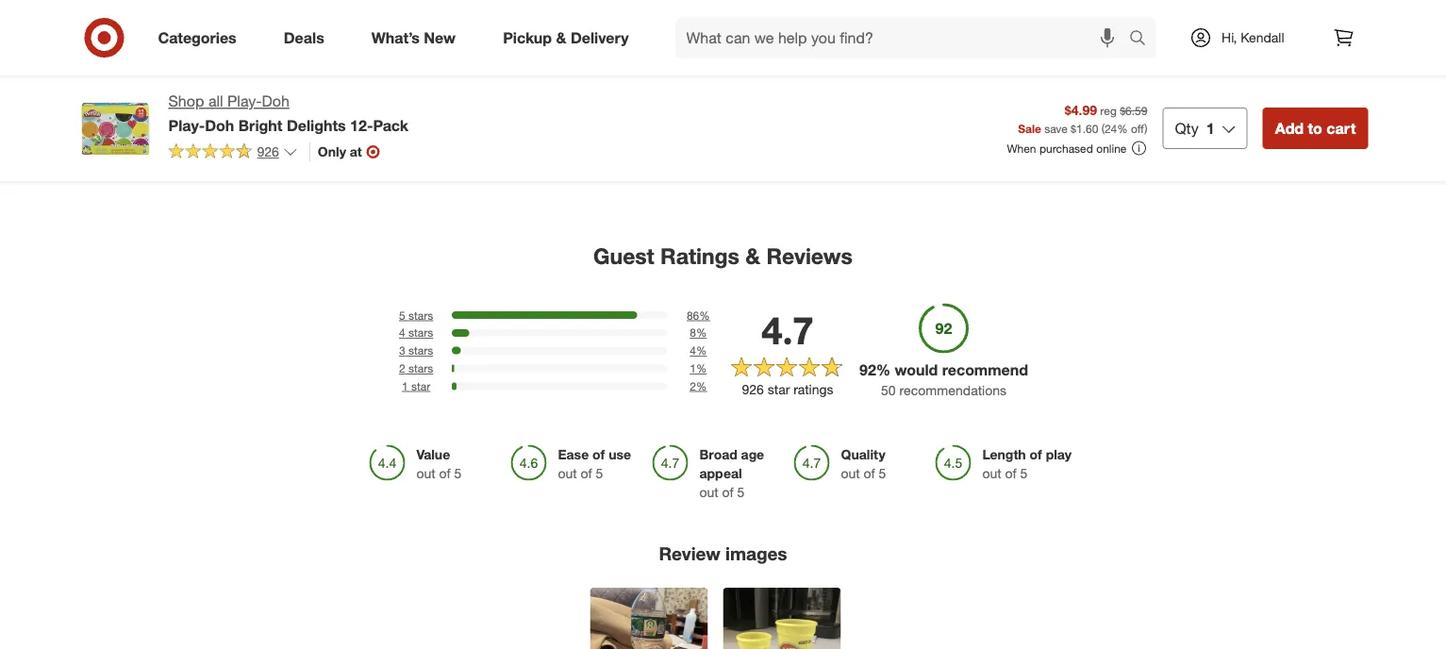 Task type: vqa. For each thing, say whether or not it's contained in the screenshot.


Task type: describe. For each thing, give the bounding box(es) containing it.
1 horizontal spatial doh
[[262, 92, 290, 110]]

sponsored inside crazy aaron's land of dough secondary small cup - 3 ct sponsored
[[1052, 96, 1108, 110]]

1 vertical spatial &
[[746, 242, 761, 269]]

crazy for galaxy
[[282, 47, 316, 63]]

1 vertical spatial 3
[[399, 344, 405, 358]]

926 for 926
[[257, 143, 279, 160]]

$22.49
[[859, 30, 899, 47]]

8 %
[[690, 326, 707, 340]]

2 for 2 %
[[690, 379, 696, 393]]

ease
[[558, 446, 589, 462]]

schwarz inside $29.99 reg $39.99 fao schwarz makeup vanity mirror set sponsored
[[118, 61, 168, 77]]

aaron's inside crazy aaron's land of dough secondary small cup - 3 ct sponsored
[[1089, 47, 1134, 63]]

play
[[1046, 446, 1072, 462]]

broad age appeal out of 5
[[700, 446, 765, 500]]

wheel
[[1244, 77, 1281, 94]]

sale for schwarz
[[916, 47, 938, 61]]

dough for galaxy
[[282, 63, 321, 80]]

recommendations
[[900, 382, 1007, 398]]

crazy aaron's land of dough secondary small cup - 3 ct image
[[1052, 0, 1206, 19]]

of inside crazy aaron's land of dough secondary small cup - 3 ct sponsored
[[1171, 47, 1182, 63]]

cart
[[1327, 119, 1357, 137]]

$
[[1071, 121, 1077, 135]]

quality out of 5
[[841, 446, 886, 481]]

recommend
[[942, 360, 1029, 379]]

image of play-doh bright delights 12-pack image
[[78, 91, 153, 166]]

small
[[1163, 63, 1195, 80]]

schwarz inside $22.49 reg $29.99 sale fao schwarz ultimate makeup kit
[[888, 61, 938, 77]]

5 stars
[[399, 308, 433, 322]]

fao inside fao schwarz pottery wheel studio all-in-one sculpting workstation
[[1244, 61, 1269, 77]]

% inside $4.99 reg $6.59 sale save $ 1.60 ( 24 % off )
[[1118, 121, 1128, 135]]

$39.99
[[109, 47, 143, 61]]

bright
[[239, 116, 283, 134]]

$29.99 reg $39.99 fao schwarz makeup vanity mirror set sponsored
[[89, 30, 219, 108]]

of inside $9.99 crazy aaron's land of dough galaxy sponsored
[[401, 47, 412, 63]]

vanity
[[89, 77, 125, 94]]

of down "length"
[[1006, 465, 1017, 481]]

rainbow
[[571, 63, 623, 80]]

crazy for over
[[474, 47, 508, 63]]

out for ease of use
[[558, 465, 577, 481]]

pack
[[373, 116, 409, 134]]

% for 1
[[696, 361, 707, 375]]

all-
[[1327, 77, 1346, 94]]

reviews
[[767, 242, 853, 269]]

sale for $
[[1018, 121, 1042, 135]]

ease of use out of 5
[[558, 446, 631, 481]]

land for over
[[560, 47, 590, 63]]

fao schwarz makeup vanity mirror set image
[[89, 0, 244, 19]]

value out of 5
[[417, 446, 462, 481]]

2 %
[[690, 379, 707, 393]]

new
[[424, 28, 456, 47]]

deals
[[284, 28, 324, 47]]

4 for 4 stars
[[399, 326, 405, 340]]

scoop inside $14.99 crazy aaron's land of dough planet earth with scoop
[[667, 80, 705, 96]]

qty
[[1175, 119, 1199, 137]]

hi, kendall
[[1222, 29, 1285, 46]]

at
[[350, 143, 362, 160]]

aaron's for planet
[[704, 47, 749, 63]]

0 horizontal spatial doh
[[205, 116, 234, 134]]

% for 92
[[876, 360, 891, 379]]

% for 8
[[696, 326, 707, 340]]

add to cart
[[1276, 119, 1357, 137]]

out for length of play
[[983, 465, 1002, 481]]

stars for 5 stars
[[409, 308, 433, 322]]

categories
[[158, 28, 237, 47]]

shop
[[168, 92, 204, 110]]

search
[[1121, 30, 1167, 49]]

hi,
[[1222, 29, 1237, 46]]

dough for planet
[[667, 63, 706, 80]]

use
[[609, 446, 631, 462]]

5 inside ease of use out of 5
[[596, 465, 603, 481]]

of inside broad age appeal out of 5
[[722, 483, 734, 500]]

926 link
[[168, 142, 298, 164]]

1 %
[[690, 361, 707, 375]]

off
[[1131, 121, 1145, 135]]

What can we help you find? suggestions appear below search field
[[675, 17, 1134, 59]]

ratings
[[661, 242, 740, 269]]

1.60
[[1077, 121, 1099, 135]]

out inside quality out of 5
[[841, 465, 860, 481]]

of inside $14.99 crazy aaron's land of dough planet earth with scoop
[[786, 47, 797, 63]]

mirror
[[128, 77, 163, 94]]

12-
[[350, 116, 373, 134]]

star for 1
[[411, 379, 431, 393]]

aaron's for over
[[512, 47, 557, 63]]

kit
[[910, 77, 926, 94]]

% for 4
[[696, 344, 707, 358]]

of left play
[[1030, 446, 1043, 462]]

$4.99
[[1065, 102, 1097, 118]]

$14.99 for $14.99 crazy aaron's land of dough over the rainbow with scoop
[[474, 30, 514, 47]]

$29.99 inside $29.99 reg $39.99 fao schwarz makeup vanity mirror set sponsored
[[89, 30, 129, 47]]

fao schwarz ultimate makeup kit image
[[859, 0, 1014, 19]]

2 stars
[[399, 361, 433, 375]]

stars for 2 stars
[[409, 361, 433, 375]]

stars for 4 stars
[[409, 326, 433, 340]]

crazy for planet
[[667, 47, 701, 63]]

add to cart button
[[1263, 108, 1369, 149]]

8
[[690, 326, 696, 340]]

sculpting
[[1244, 94, 1300, 110]]

fao inside $22.49 reg $29.99 sale fao schwarz ultimate makeup kit
[[859, 61, 884, 77]]

(
[[1102, 121, 1105, 135]]

guest ratings & reviews
[[594, 242, 853, 269]]

92 % would recommend 50 recommendations
[[860, 360, 1029, 398]]

dough inside crazy aaron's land of dough secondary small cup - 3 ct sponsored
[[1052, 63, 1091, 80]]

workstation
[[1304, 94, 1374, 110]]

online
[[1097, 141, 1127, 155]]

-
[[1080, 80, 1085, 96]]

guest review image 2 of 2, zoom in image
[[723, 588, 841, 649]]

92
[[860, 360, 876, 379]]

$37.49
[[1244, 30, 1284, 47]]

ct
[[1100, 80, 1111, 96]]

$9.99
[[282, 30, 314, 47]]

2 for 2 stars
[[399, 361, 405, 375]]

review
[[659, 543, 721, 565]]

% for 86
[[700, 308, 710, 322]]

studio
[[1285, 77, 1323, 94]]

broad
[[700, 446, 738, 462]]

pickup & delivery link
[[487, 17, 653, 59]]

value
[[417, 446, 450, 462]]

only at
[[318, 143, 362, 160]]

save
[[1045, 121, 1068, 135]]

of down ease
[[581, 465, 592, 481]]

of inside 'value out of 5'
[[439, 465, 451, 481]]

50
[[881, 382, 896, 398]]

926 star ratings
[[742, 381, 834, 397]]

one
[[1362, 77, 1387, 94]]



Task type: locate. For each thing, give the bounding box(es) containing it.
3 inside crazy aaron's land of dough secondary small cup - 3 ct sponsored
[[1089, 80, 1096, 96]]

star for 926
[[768, 381, 790, 397]]

aaron's inside $9.99 crazy aaron's land of dough galaxy sponsored
[[319, 47, 364, 63]]

crazy left over
[[474, 47, 508, 63]]

4 aaron's from the left
[[1089, 47, 1134, 63]]

0 vertical spatial 926
[[257, 143, 279, 160]]

stars for 3 stars
[[409, 344, 433, 358]]

% inside "92 % would recommend 50 recommendations"
[[876, 360, 891, 379]]

doh
[[262, 92, 290, 110], [205, 116, 234, 134]]

0 horizontal spatial 3
[[399, 344, 405, 358]]

dough
[[282, 63, 321, 80], [474, 63, 513, 80], [667, 63, 706, 80], [1052, 63, 1091, 80]]

1 down the 2 stars
[[402, 379, 408, 393]]

1 right 'qty'
[[1207, 119, 1215, 137]]

land inside $14.99 crazy aaron's land of dough over the rainbow with scoop
[[560, 47, 590, 63]]

1 horizontal spatial fao
[[859, 61, 884, 77]]

sponsored inside $29.99 reg $39.99 fao schwarz makeup vanity mirror set sponsored
[[89, 94, 145, 108]]

sale up kit
[[916, 47, 938, 61]]

doh up bright
[[262, 92, 290, 110]]

crazy inside crazy aaron's land of dough secondary small cup - 3 ct sponsored
[[1052, 47, 1086, 63]]

0 horizontal spatial 2
[[399, 361, 405, 375]]

fao down "$37.49"
[[1244, 61, 1269, 77]]

play-
[[227, 92, 262, 110], [168, 116, 205, 134]]

out inside 'value out of 5'
[[417, 465, 436, 481]]

delights
[[287, 116, 346, 134]]

5 inside quality out of 5
[[879, 465, 886, 481]]

of left use
[[593, 446, 605, 462]]

1 vertical spatial 4
[[690, 344, 696, 358]]

0 horizontal spatial reg
[[89, 47, 106, 61]]

1 star
[[402, 379, 431, 393]]

cup
[[1052, 80, 1076, 96]]

1 horizontal spatial 4
[[690, 344, 696, 358]]

to
[[1308, 119, 1323, 137]]

3 crazy from the left
[[667, 47, 701, 63]]

1 horizontal spatial $29.99
[[879, 47, 913, 61]]

2 down 1 %
[[690, 379, 696, 393]]

1 horizontal spatial schwarz
[[888, 61, 938, 77]]

with inside $14.99 crazy aaron's land of dough over the rainbow with scoop
[[474, 80, 499, 96]]

)
[[1145, 121, 1148, 135]]

% up 8 %
[[700, 308, 710, 322]]

1 vertical spatial doh
[[205, 116, 234, 134]]

4 crazy from the left
[[1052, 47, 1086, 63]]

when
[[1007, 141, 1037, 155]]

0 horizontal spatial with
[[474, 80, 499, 96]]

& right the pickup
[[556, 28, 567, 47]]

categories link
[[142, 17, 260, 59]]

0 vertical spatial sale
[[916, 47, 938, 61]]

reg inside $22.49 reg $29.99 sale fao schwarz ultimate makeup kit
[[859, 47, 876, 61]]

0 vertical spatial play-
[[227, 92, 262, 110]]

1 horizontal spatial scoop
[[667, 80, 705, 96]]

crazy inside $9.99 crazy aaron's land of dough galaxy sponsored
[[282, 47, 316, 63]]

3 stars from the top
[[409, 344, 433, 358]]

play- down shop
[[168, 116, 205, 134]]

1 horizontal spatial &
[[746, 242, 761, 269]]

24
[[1105, 121, 1118, 135]]

reg for $4.99
[[1101, 103, 1117, 118]]

stars up 3 stars
[[409, 326, 433, 340]]

scoop
[[502, 80, 541, 96], [667, 80, 705, 96]]

$14.99 down crazy aaron's land of dough planet earth with scoop image at top
[[667, 30, 706, 47]]

1 horizontal spatial sale
[[1018, 121, 1042, 135]]

dough left planet on the top of page
[[667, 63, 706, 80]]

0 vertical spatial doh
[[262, 92, 290, 110]]

sponsored
[[282, 80, 338, 94], [89, 94, 145, 108], [1244, 94, 1300, 108], [1052, 96, 1108, 110]]

sponsored up the "add"
[[1244, 94, 1300, 108]]

5 inside broad age appeal out of 5
[[738, 483, 745, 500]]

4.7
[[762, 307, 814, 353]]

reg left $39.99
[[89, 47, 106, 61]]

% up 2 % at the bottom left
[[696, 361, 707, 375]]

sale inside $4.99 reg $6.59 sale save $ 1.60 ( 24 % off )
[[1018, 121, 1042, 135]]

sponsored up "$"
[[1052, 96, 1108, 110]]

of down quality
[[864, 465, 875, 481]]

2 down 3 stars
[[399, 361, 405, 375]]

of
[[401, 47, 412, 63], [594, 47, 605, 63], [786, 47, 797, 63], [1171, 47, 1182, 63], [593, 446, 605, 462], [1030, 446, 1043, 462], [439, 465, 451, 481], [581, 465, 592, 481], [864, 465, 875, 481], [1006, 465, 1017, 481], [722, 483, 734, 500]]

purchased
[[1040, 141, 1094, 155]]

2 vertical spatial 1
[[402, 379, 408, 393]]

2 fao from the left
[[859, 61, 884, 77]]

4 for 4 %
[[690, 344, 696, 358]]

$4.99 reg $6.59 sale save $ 1.60 ( 24 % off )
[[1018, 102, 1148, 135]]

0 vertical spatial 4
[[399, 326, 405, 340]]

4 land from the left
[[1138, 47, 1167, 63]]

0 horizontal spatial sale
[[916, 47, 938, 61]]

2 stars from the top
[[409, 326, 433, 340]]

$29.99 up vanity at the top of the page
[[89, 30, 129, 47]]

0 horizontal spatial makeup
[[172, 61, 219, 77]]

stars up the 2 stars
[[409, 344, 433, 358]]

guest review image 1 of 2, zoom in image
[[590, 588, 708, 649]]

3
[[1089, 80, 1096, 96], [399, 344, 405, 358]]

land for galaxy
[[368, 47, 397, 63]]

with left over
[[474, 80, 499, 96]]

reg inside $29.99 reg $39.99 fao schwarz makeup vanity mirror set sponsored
[[89, 47, 106, 61]]

out down quality
[[841, 465, 860, 481]]

1 aaron's from the left
[[319, 47, 364, 63]]

2 land from the left
[[560, 47, 590, 63]]

planet
[[710, 63, 747, 80]]

4 stars
[[399, 326, 433, 340]]

length
[[983, 446, 1026, 462]]

0 horizontal spatial 1
[[402, 379, 408, 393]]

0 horizontal spatial &
[[556, 28, 567, 47]]

926 right 2 % at the bottom left
[[742, 381, 764, 397]]

sale inside $22.49 reg $29.99 sale fao schwarz ultimate makeup kit
[[916, 47, 938, 61]]

1 $14.99 from the left
[[474, 30, 514, 47]]

sponsored down $39.99
[[89, 94, 145, 108]]

reg for $29.99
[[89, 47, 106, 61]]

reg down fao schwarz ultimate makeup kit image
[[859, 47, 876, 61]]

% down 1 %
[[696, 379, 707, 393]]

1 for %
[[690, 361, 696, 375]]

what's new link
[[356, 17, 480, 59]]

appeal
[[700, 465, 742, 481]]

$14.99 inside $14.99 crazy aaron's land of dough over the rainbow with scoop
[[474, 30, 514, 47]]

sponsored inside $9.99 crazy aaron's land of dough galaxy sponsored
[[282, 80, 338, 94]]

of right search button
[[1171, 47, 1182, 63]]

1 horizontal spatial 1
[[690, 361, 696, 375]]

1 vertical spatial 2
[[690, 379, 696, 393]]

$14.99 inside $14.99 crazy aaron's land of dough planet earth with scoop
[[667, 30, 706, 47]]

4 up 3 stars
[[399, 326, 405, 340]]

2 dough from the left
[[474, 63, 513, 80]]

images
[[726, 543, 788, 565]]

out inside ease of use out of 5
[[558, 465, 577, 481]]

&
[[556, 28, 567, 47], [746, 242, 761, 269]]

1 fao from the left
[[89, 61, 114, 77]]

3 fao from the left
[[1244, 61, 1269, 77]]

% for 2
[[696, 379, 707, 393]]

5 inside 'value out of 5'
[[454, 465, 462, 481]]

& right 'ratings'
[[746, 242, 761, 269]]

dough down $9.99 at top left
[[282, 63, 321, 80]]

of inside quality out of 5
[[864, 465, 875, 481]]

set
[[167, 77, 187, 94]]

length of play out of 5
[[983, 446, 1072, 481]]

crazy inside $14.99 crazy aaron's land of dough over the rainbow with scoop
[[474, 47, 508, 63]]

2 horizontal spatial 1
[[1207, 119, 1215, 137]]

3 aaron's from the left
[[704, 47, 749, 63]]

out down value
[[417, 465, 436, 481]]

0 horizontal spatial $14.99
[[474, 30, 514, 47]]

dough left over
[[474, 63, 513, 80]]

0 horizontal spatial play-
[[168, 116, 205, 134]]

fao schwarz pottery wheel studio all-in-one sculpting workstation
[[1244, 61, 1387, 110]]

1 horizontal spatial star
[[768, 381, 790, 397]]

2 $14.99 from the left
[[667, 30, 706, 47]]

sale
[[916, 47, 938, 61], [1018, 121, 1042, 135]]

of down value
[[439, 465, 451, 481]]

crazy left planet on the top of page
[[667, 47, 701, 63]]

2 aaron's from the left
[[512, 47, 557, 63]]

$14.99 for $14.99 crazy aaron's land of dough planet earth with scoop
[[667, 30, 706, 47]]

86 %
[[687, 308, 710, 322]]

3 up the 2 stars
[[399, 344, 405, 358]]

0 vertical spatial &
[[556, 28, 567, 47]]

stars down 3 stars
[[409, 361, 433, 375]]

makeup
[[172, 61, 219, 77], [859, 77, 907, 94]]

$29.99
[[89, 30, 129, 47], [879, 47, 913, 61]]

1 schwarz from the left
[[118, 61, 168, 77]]

0 horizontal spatial fao
[[89, 61, 114, 77]]

search button
[[1121, 17, 1167, 62]]

$14.99
[[474, 30, 514, 47], [667, 30, 706, 47]]

over
[[517, 63, 545, 80]]

fao down the $22.49
[[859, 61, 884, 77]]

% left off
[[1118, 121, 1128, 135]]

4 dough from the left
[[1052, 63, 1091, 80]]

0 vertical spatial 1
[[1207, 119, 1215, 137]]

of right earth
[[786, 47, 797, 63]]

land inside $9.99 crazy aaron's land of dough galaxy sponsored
[[368, 47, 397, 63]]

3 right -
[[1089, 80, 1096, 96]]

0 horizontal spatial scoop
[[502, 80, 541, 96]]

dough left ct
[[1052, 63, 1091, 80]]

4 stars from the top
[[409, 361, 433, 375]]

earth
[[751, 63, 782, 80]]

ratings
[[794, 381, 834, 397]]

reg for $22.49
[[859, 47, 876, 61]]

quality
[[841, 446, 886, 462]]

aaron's
[[319, 47, 364, 63], [512, 47, 557, 63], [704, 47, 749, 63], [1089, 47, 1134, 63]]

1 scoop from the left
[[502, 80, 541, 96]]

926 for 926 star ratings
[[742, 381, 764, 397]]

dough for over
[[474, 63, 513, 80]]

scoop left the
[[502, 80, 541, 96]]

% down 8 %
[[696, 344, 707, 358]]

land inside crazy aaron's land of dough secondary small cup - 3 ct sponsored
[[1138, 47, 1167, 63]]

1 vertical spatial 926
[[742, 381, 764, 397]]

$9.99 crazy aaron's land of dough galaxy sponsored
[[282, 30, 412, 94]]

fao left mirror
[[89, 61, 114, 77]]

$14.99 crazy aaron's land of dough over the rainbow with scoop
[[474, 30, 623, 96]]

926
[[257, 143, 279, 160], [742, 381, 764, 397]]

0 horizontal spatial $29.99
[[89, 30, 129, 47]]

$29.99 up kit
[[879, 47, 913, 61]]

1 up 2 % at the bottom left
[[690, 361, 696, 375]]

of left new
[[401, 47, 412, 63]]

pickup & delivery
[[503, 28, 629, 47]]

reg up 24
[[1101, 103, 1117, 118]]

crazy
[[282, 47, 316, 63], [474, 47, 508, 63], [667, 47, 701, 63], [1052, 47, 1086, 63]]

0 vertical spatial 2
[[399, 361, 405, 375]]

makeup left kit
[[859, 77, 907, 94]]

4 %
[[690, 344, 707, 358]]

makeup inside $29.99 reg $39.99 fao schwarz makeup vanity mirror set sponsored
[[172, 61, 219, 77]]

land for planet
[[753, 47, 782, 63]]

would
[[895, 360, 938, 379]]

dough inside $14.99 crazy aaron's land of dough planet earth with scoop
[[667, 63, 706, 80]]

age
[[741, 446, 765, 462]]

schwarz pottery
[[1273, 61, 1370, 77]]

star left ratings
[[768, 381, 790, 397]]

crazy left galaxy
[[282, 47, 316, 63]]

2
[[399, 361, 405, 375], [690, 379, 696, 393]]

sale up "when"
[[1018, 121, 1042, 135]]

sponsored up delights
[[282, 80, 338, 94]]

scoop left planet on the top of page
[[667, 80, 705, 96]]

0 horizontal spatial 926
[[257, 143, 279, 160]]

stars up 4 stars
[[409, 308, 433, 322]]

5 inside length of play out of 5
[[1021, 465, 1028, 481]]

land inside $14.99 crazy aaron's land of dough planet earth with scoop
[[753, 47, 782, 63]]

out down 'appeal'
[[700, 483, 719, 500]]

1 horizontal spatial $14.99
[[667, 30, 706, 47]]

makeup inside $22.49 reg $29.99 sale fao schwarz ultimate makeup kit
[[859, 77, 907, 94]]

what's new
[[372, 28, 456, 47]]

what's
[[372, 28, 420, 47]]

1 vertical spatial 1
[[690, 361, 696, 375]]

qty 1
[[1175, 119, 1215, 137]]

aaron's inside $14.99 crazy aaron's land of dough planet earth with scoop
[[704, 47, 749, 63]]

1 horizontal spatial play-
[[227, 92, 262, 110]]

add
[[1276, 119, 1304, 137]]

3 land from the left
[[753, 47, 782, 63]]

1 horizontal spatial makeup
[[859, 77, 907, 94]]

1 horizontal spatial reg
[[859, 47, 876, 61]]

only
[[318, 143, 346, 160]]

% up 50
[[876, 360, 891, 379]]

reg inside $4.99 reg $6.59 sale save $ 1.60 ( 24 % off )
[[1101, 103, 1117, 118]]

out down "length"
[[983, 465, 1002, 481]]

kendall
[[1241, 29, 1285, 46]]

0 vertical spatial 3
[[1089, 80, 1096, 96]]

secondary
[[1095, 63, 1159, 80]]

5
[[399, 308, 405, 322], [454, 465, 462, 481], [596, 465, 603, 481], [879, 465, 886, 481], [1021, 465, 1028, 481], [738, 483, 745, 500]]

$22.49 reg $29.99 sale fao schwarz ultimate makeup kit
[[859, 30, 991, 94]]

doh down all
[[205, 116, 234, 134]]

out inside broad age appeal out of 5
[[700, 483, 719, 500]]

makeup down categories
[[172, 61, 219, 77]]

aaron's for galaxy
[[319, 47, 364, 63]]

1 dough from the left
[[282, 63, 321, 80]]

1 vertical spatial sale
[[1018, 121, 1042, 135]]

2 horizontal spatial reg
[[1101, 103, 1117, 118]]

star down the 2 stars
[[411, 379, 431, 393]]

dough inside $14.99 crazy aaron's land of dough over the rainbow with scoop
[[474, 63, 513, 80]]

scoop inside $14.99 crazy aaron's land of dough over the rainbow with scoop
[[502, 80, 541, 96]]

2 crazy from the left
[[474, 47, 508, 63]]

aaron's inside $14.99 crazy aaron's land of dough over the rainbow with scoop
[[512, 47, 557, 63]]

fao
[[89, 61, 114, 77], [859, 61, 884, 77], [1244, 61, 1269, 77]]

2 scoop from the left
[[667, 80, 705, 96]]

out
[[417, 465, 436, 481], [558, 465, 577, 481], [841, 465, 860, 481], [983, 465, 1002, 481], [700, 483, 719, 500]]

0 horizontal spatial schwarz
[[118, 61, 168, 77]]

fao inside $29.99 reg $39.99 fao schwarz makeup vanity mirror set sponsored
[[89, 61, 114, 77]]

deals link
[[268, 17, 348, 59]]

play- up bright
[[227, 92, 262, 110]]

3 dough from the left
[[667, 63, 706, 80]]

galaxy
[[325, 63, 365, 80]]

with right earth
[[786, 63, 810, 80]]

1 land from the left
[[368, 47, 397, 63]]

with inside $14.99 crazy aaron's land of dough planet earth with scoop
[[786, 63, 810, 80]]

$29.99 inside $22.49 reg $29.99 sale fao schwarz ultimate makeup kit
[[879, 47, 913, 61]]

0 horizontal spatial 4
[[399, 326, 405, 340]]

1 for star
[[402, 379, 408, 393]]

out for broad age appeal
[[700, 483, 719, 500]]

$6.59
[[1120, 103, 1148, 118]]

% down 86 %
[[696, 326, 707, 340]]

dough inside $9.99 crazy aaron's land of dough galaxy sponsored
[[282, 63, 321, 80]]

out inside length of play out of 5
[[983, 465, 1002, 481]]

3 stars
[[399, 344, 433, 358]]

out down ease
[[558, 465, 577, 481]]

1 horizontal spatial 2
[[690, 379, 696, 393]]

crazy aaron's land of dough secondary small cup - 3 ct sponsored
[[1052, 47, 1195, 110]]

1 horizontal spatial with
[[786, 63, 810, 80]]

2 horizontal spatial fao
[[1244, 61, 1269, 77]]

crazy inside $14.99 crazy aaron's land of dough planet earth with scoop
[[667, 47, 701, 63]]

926 down bright
[[257, 143, 279, 160]]

2 schwarz from the left
[[888, 61, 938, 77]]

of inside $14.99 crazy aaron's land of dough over the rainbow with scoop
[[594, 47, 605, 63]]

1 vertical spatial play-
[[168, 116, 205, 134]]

1 horizontal spatial 926
[[742, 381, 764, 397]]

of right the
[[594, 47, 605, 63]]

0 horizontal spatial star
[[411, 379, 431, 393]]

crazy aaron's land of dough planet earth with scoop image
[[667, 0, 821, 19]]

1 horizontal spatial 3
[[1089, 80, 1096, 96]]

land
[[368, 47, 397, 63], [560, 47, 590, 63], [753, 47, 782, 63], [1138, 47, 1167, 63]]

all
[[208, 92, 223, 110]]

4 down 8
[[690, 344, 696, 358]]

crazy up cup
[[1052, 47, 1086, 63]]

1 crazy from the left
[[282, 47, 316, 63]]

delivery
[[571, 28, 629, 47]]

$14.99 right new
[[474, 30, 514, 47]]

of down 'appeal'
[[722, 483, 734, 500]]

1 stars from the top
[[409, 308, 433, 322]]



